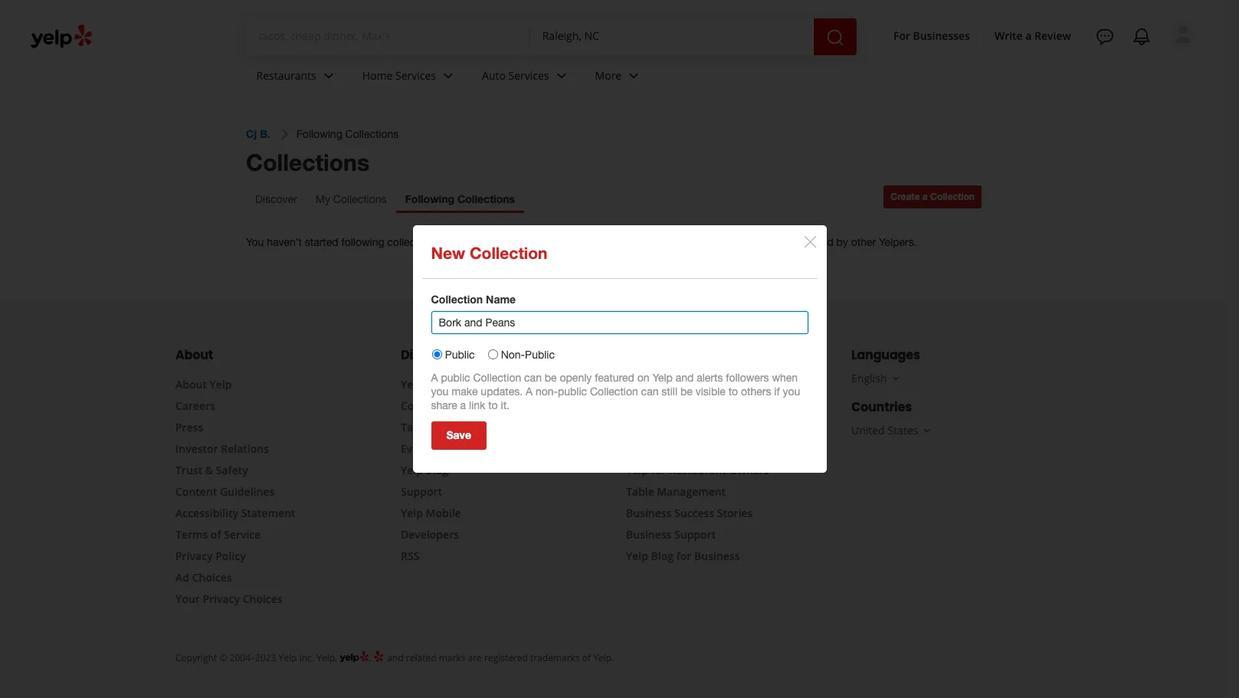 Task type: locate. For each thing, give the bounding box(es) containing it.
collections left yet.
[[387, 236, 439, 248]]

for right on at the bottom right of the page
[[651, 377, 667, 392]]

0 horizontal spatial of
[[211, 528, 221, 542]]

openly
[[560, 372, 592, 384]]

events link
[[401, 442, 435, 456]]

0 vertical spatial following collections
[[297, 128, 399, 140]]

non-public
[[501, 349, 555, 361]]

choices down privacy policy link
[[192, 570, 232, 585]]

0 horizontal spatial be
[[545, 372, 557, 384]]

by
[[630, 236, 642, 248], [837, 236, 849, 248]]

discover up project
[[401, 347, 455, 364]]

None search field
[[247, 18, 876, 55]]

investor
[[176, 442, 218, 456]]

privacy down terms
[[176, 549, 213, 564]]

public
[[441, 372, 470, 384], [558, 385, 587, 398]]

yelp left "still"
[[626, 377, 649, 392]]

1 horizontal spatial to
[[729, 385, 739, 398]]

for inside yelp for business business owner login
[[651, 377, 667, 392]]

others
[[742, 385, 772, 398]]

related
[[406, 652, 437, 665]]

discover
[[255, 193, 297, 205], [401, 347, 455, 364]]

privacy policy link
[[176, 549, 246, 564]]

1 vertical spatial can
[[641, 385, 659, 398]]

1 vertical spatial choices
[[243, 592, 283, 607]]

yelp for restaurant owners table management business success stories business support yelp blog for business
[[626, 463, 770, 564]]

Collection Name text field
[[431, 311, 809, 334]]

0 horizontal spatial following collections
[[297, 128, 399, 140]]

by right weekly
[[630, 236, 642, 248]]

about
[[176, 347, 213, 364], [176, 377, 207, 392]]

yelp burst image
[[374, 650, 385, 663]]

project
[[426, 377, 463, 392]]

create a collection
[[891, 191, 975, 202]]

public up yelp project cost guides link
[[445, 349, 475, 361]]

1 horizontal spatial public
[[558, 385, 587, 398]]

0 horizontal spatial discover
[[255, 193, 297, 205]]

0 vertical spatial privacy
[[176, 549, 213, 564]]

0 horizontal spatial can
[[525, 372, 542, 384]]

follow
[[462, 236, 494, 248]]

search image
[[827, 28, 845, 46], [827, 28, 845, 46]]

collections right local
[[715, 236, 766, 248]]

for up the 'table management' link
[[651, 463, 667, 478]]

messages image
[[1097, 28, 1115, 46], [1097, 28, 1115, 46]]

×
[[803, 223, 819, 255]]

business down "still"
[[626, 399, 672, 413]]

are
[[468, 652, 482, 665]]

languages
[[852, 347, 921, 364]]

blog
[[426, 463, 449, 478], [651, 549, 674, 564]]

write a review
[[995, 28, 1072, 43]]

following collections up yet.
[[405, 192, 515, 205]]

1 horizontal spatial by
[[837, 236, 849, 248]]

you right if
[[783, 385, 801, 398]]

marks
[[439, 652, 466, 665]]

0 vertical spatial discover
[[255, 193, 297, 205]]

visible
[[696, 385, 726, 398]]

2 collections from the left
[[497, 236, 548, 248]]

collection down featured
[[590, 385, 639, 398]]

a down make
[[461, 399, 466, 411]]

privacy down 'ad choices' link
[[203, 592, 240, 607]]

yelp inside a public collection can be openly featured on yelp and alerts followers when you make updates. a non-public collection can still be visible to others if you share a link to it.
[[653, 372, 673, 384]]

be up business owner login link at the right bottom of the page
[[681, 385, 693, 398]]

following inside "link"
[[405, 192, 455, 205]]

support down yelp blog link
[[401, 485, 443, 499]]

yelp for restaurant owners link
[[626, 463, 770, 478]]

1 horizontal spatial following collections
[[405, 192, 515, 205]]

discover up haven't
[[255, 193, 297, 205]]

collection up updates.
[[473, 372, 522, 384]]

0 vertical spatial be
[[545, 372, 557, 384]]

a for collection
[[923, 191, 928, 202]]

be up non-
[[545, 372, 557, 384]]

statement
[[241, 506, 296, 521]]

yelp logo image
[[340, 650, 369, 665]]

blog up support link at the left bottom
[[426, 463, 449, 478]]

ad choices link
[[176, 570, 232, 585]]

yelp up table
[[626, 463, 649, 478]]

about up careers in the left of the page
[[176, 377, 207, 392]]

,
[[369, 652, 374, 665]]

1 vertical spatial a
[[923, 191, 928, 202]]

yelp down support link at the left bottom
[[401, 506, 423, 521]]

of up privacy policy link
[[211, 528, 221, 542]]

collections up follow
[[458, 192, 515, 205]]

blog inside yelp project cost guides collections talk events yelp blog support yelp mobile developers rss
[[426, 463, 449, 478]]

can down on at the bottom right of the page
[[641, 385, 659, 398]]

of left yelp.
[[583, 652, 591, 665]]

1 vertical spatial of
[[583, 652, 591, 665]]

trust
[[176, 463, 203, 478]]

write
[[995, 28, 1023, 43]]

1 vertical spatial blog
[[651, 549, 674, 564]]

0 vertical spatial choices
[[192, 570, 232, 585]]

following collections link
[[396, 186, 525, 213]]

tacos, cheap dinner, Max's text field
[[259, 28, 518, 44]]

collections inside following collections "link"
[[458, 192, 515, 205]]

and
[[668, 236, 686, 248], [676, 372, 694, 384], [387, 652, 404, 665]]

collection
[[931, 191, 975, 202], [470, 243, 548, 263], [431, 293, 483, 306], [473, 372, 522, 384], [590, 385, 639, 398]]

write a review link
[[989, 22, 1078, 50]]

2 about from the top
[[176, 377, 207, 392]]

address, neighborhood, city, state or zip text field
[[543, 28, 802, 44]]

curated
[[797, 236, 834, 248]]

can up non-
[[525, 372, 542, 384]]

collections up following collections "tab list"
[[345, 128, 399, 140]]

0 horizontal spatial a
[[431, 372, 438, 384]]

1 by from the left
[[630, 236, 642, 248]]

following
[[342, 236, 385, 248]]

privacy
[[176, 549, 213, 564], [203, 592, 240, 607]]

save
[[447, 429, 472, 442]]

mobile
[[426, 506, 461, 521]]

0 horizontal spatial public
[[445, 349, 475, 361]]

collections right follow
[[497, 236, 548, 248]]

a right create
[[923, 191, 928, 202]]

0 vertical spatial support
[[401, 485, 443, 499]]

public down openly at the bottom
[[558, 385, 587, 398]]

0 horizontal spatial support
[[401, 485, 443, 499]]

1 horizontal spatial you
[[783, 385, 801, 398]]

1 horizontal spatial following
[[405, 192, 455, 205]]

blog down business support link
[[651, 549, 674, 564]]

about up about yelp link
[[176, 347, 213, 364]]

yelp up collections "link"
[[401, 377, 423, 392]]

a inside button
[[923, 191, 928, 202]]

yelp up careers in the left of the page
[[210, 377, 232, 392]]

yelp inside about yelp careers press investor relations trust & safety content guidelines accessibility statement terms of service privacy policy ad choices your privacy choices
[[210, 377, 232, 392]]

and left local
[[668, 236, 686, 248]]

new collection
[[431, 243, 548, 263]]

2 vertical spatial a
[[461, 399, 466, 411]]

yelp left the inc.
[[279, 652, 297, 665]]

collection left name
[[431, 293, 483, 306]]

a right write
[[1026, 28, 1032, 43]]

0 vertical spatial can
[[525, 372, 542, 384]]

yelp
[[645, 236, 665, 248], [653, 372, 673, 384], [210, 377, 232, 392], [401, 377, 423, 392], [626, 377, 649, 392], [401, 463, 423, 478], [626, 463, 649, 478], [401, 506, 423, 521], [626, 549, 649, 564], [279, 652, 297, 665]]

following up yet.
[[405, 192, 455, 205]]

1 horizontal spatial of
[[583, 652, 591, 665]]

a inside a public collection can be openly featured on yelp and alerts followers when you make updates. a non-public collection can still be visible to others if you share a link to it.
[[461, 399, 466, 411]]

public up non-
[[525, 349, 555, 361]]

1 horizontal spatial collections
[[497, 236, 548, 248]]

other
[[852, 236, 877, 248]]

a left non-
[[526, 385, 533, 398]]

0 vertical spatial of
[[211, 528, 221, 542]]

1 horizontal spatial choices
[[243, 592, 283, 607]]

2 horizontal spatial a
[[1026, 28, 1032, 43]]

business
[[669, 377, 715, 392], [626, 399, 672, 413], [626, 506, 672, 521], [626, 528, 672, 542], [695, 549, 740, 564]]

if
[[775, 385, 780, 398]]

1 vertical spatial for
[[651, 463, 667, 478]]

1 vertical spatial following collections
[[405, 192, 515, 205]]

yelp for business link
[[626, 377, 715, 392]]

accessibility
[[176, 506, 239, 521]]

1 vertical spatial be
[[681, 385, 693, 398]]

a up collections "link"
[[431, 372, 438, 384]]

collection up name
[[470, 243, 548, 263]]

support inside yelp for restaurant owners table management business success stories business support yelp blog for business
[[675, 528, 716, 542]]

b.
[[260, 127, 271, 140]]

collections right the my
[[333, 193, 387, 205]]

1 horizontal spatial a
[[526, 385, 533, 398]]

collection right create
[[931, 191, 975, 202]]

collections inside my collections link
[[333, 193, 387, 205]]

0 horizontal spatial by
[[630, 236, 642, 248]]

still
[[662, 385, 678, 398]]

0 vertical spatial to
[[729, 385, 739, 398]]

trademarks
[[531, 652, 580, 665]]

safety
[[216, 463, 248, 478]]

1 vertical spatial support
[[675, 528, 716, 542]]

1 horizontal spatial discover
[[401, 347, 455, 364]]

following collections up my collections link at the left top of page
[[297, 128, 399, 140]]

1 vertical spatial following
[[405, 192, 455, 205]]

new
[[431, 243, 466, 263]]

make
[[452, 385, 478, 398]]

3 collections from the left
[[715, 236, 766, 248]]

1 horizontal spatial blog
[[651, 549, 674, 564]]

restaurant
[[669, 463, 727, 478]]

1 about from the top
[[176, 347, 213, 364]]

haven't
[[267, 236, 302, 248]]

collections
[[345, 128, 399, 140], [246, 149, 370, 176], [458, 192, 515, 205], [333, 193, 387, 205], [401, 399, 458, 413]]

0 horizontal spatial blog
[[426, 463, 449, 478]]

business down stories
[[695, 549, 740, 564]]

can
[[525, 372, 542, 384], [641, 385, 659, 398]]

public up make
[[441, 372, 470, 384]]

2 you from the left
[[783, 385, 801, 398]]

for for business
[[651, 377, 667, 392]]

by left other
[[837, 236, 849, 248]]

1 horizontal spatial a
[[923, 191, 928, 202]]

to left it.
[[489, 399, 498, 411]]

and right yelp burst icon
[[387, 652, 404, 665]]

0 vertical spatial and
[[668, 236, 686, 248]]

1 vertical spatial and
[[676, 372, 694, 384]]

about yelp link
[[176, 377, 232, 392]]

0 vertical spatial public
[[441, 372, 470, 384]]

for down business support link
[[677, 549, 692, 564]]

countries
[[852, 399, 912, 416]]

collection inside button
[[931, 191, 975, 202]]

you haven't started following collections yet. follow collections updated weekly by yelp and local collections hand-curated by other yelpers.
[[246, 236, 918, 248]]

trust & safety link
[[176, 463, 248, 478]]

developers
[[401, 528, 459, 542]]

0 vertical spatial a
[[1026, 28, 1032, 43]]

about inside about yelp careers press investor relations trust & safety content guidelines accessibility statement terms of service privacy policy ad choices your privacy choices
[[176, 377, 207, 392]]

support down success
[[675, 528, 716, 542]]

1 horizontal spatial support
[[675, 528, 716, 542]]

be
[[545, 372, 557, 384], [681, 385, 693, 398]]

None radio
[[432, 349, 442, 359], [488, 349, 498, 359], [432, 349, 442, 359], [488, 349, 498, 359]]

0 horizontal spatial following
[[297, 128, 343, 140]]

  text field
[[543, 28, 802, 45]]

discover link
[[246, 186, 306, 213]]

guidelines
[[220, 485, 275, 499]]

0 vertical spatial blog
[[426, 463, 449, 478]]

0 vertical spatial about
[[176, 347, 213, 364]]

to up login
[[729, 385, 739, 398]]

followers
[[726, 372, 770, 384]]

yelp up "still"
[[653, 372, 673, 384]]

of
[[211, 528, 221, 542], [583, 652, 591, 665]]

2 horizontal spatial collections
[[715, 236, 766, 248]]

2 vertical spatial and
[[387, 652, 404, 665]]

you up "share"
[[431, 385, 449, 398]]

choices down policy
[[243, 592, 283, 607]]

collections down project
[[401, 399, 458, 413]]

and up "still"
[[676, 372, 694, 384]]

notifications image
[[1133, 28, 1152, 46], [1133, 28, 1152, 46]]

support inside yelp project cost guides collections talk events yelp blog support yelp mobile developers rss
[[401, 485, 443, 499]]

updated
[[551, 236, 591, 248]]

support link
[[401, 485, 443, 499]]

yelp project cost guides link
[[401, 377, 527, 392]]

careers link
[[176, 399, 215, 413]]

yelp.
[[594, 652, 614, 665]]

1 you from the left
[[431, 385, 449, 398]]

service
[[224, 528, 261, 542]]

0 vertical spatial for
[[651, 377, 667, 392]]

0 horizontal spatial a
[[461, 399, 466, 411]]

public
[[445, 349, 475, 361], [525, 349, 555, 361]]

my collections link
[[306, 186, 396, 213]]

1 vertical spatial to
[[489, 399, 498, 411]]

0 horizontal spatial you
[[431, 385, 449, 398]]

business down table
[[626, 506, 672, 521]]

0 horizontal spatial collections
[[387, 236, 439, 248]]

1 horizontal spatial public
[[525, 349, 555, 361]]

following right b. at the top of page
[[297, 128, 343, 140]]

2004–2023
[[230, 652, 276, 665]]

1 vertical spatial about
[[176, 377, 207, 392]]

following
[[297, 128, 343, 140], [405, 192, 455, 205]]



Task type: describe. For each thing, give the bounding box(es) containing it.
collections inside yelp project cost guides collections talk events yelp blog support yelp mobile developers rss
[[401, 399, 458, 413]]

my collections
[[316, 193, 387, 205]]

events
[[401, 442, 435, 456]]

create a collection button
[[884, 186, 982, 209]]

inc.
[[299, 652, 314, 665]]

owner
[[675, 399, 710, 413]]

yelp project cost guides collections talk events yelp blog support yelp mobile developers rss
[[401, 377, 527, 564]]

businesses
[[914, 28, 971, 43]]

1 vertical spatial a
[[526, 385, 533, 398]]

of inside about yelp careers press investor relations trust & safety content guidelines accessibility statement terms of service privacy policy ad choices your privacy choices
[[211, 528, 221, 542]]

0 vertical spatial following
[[297, 128, 343, 140]]

cj b. link
[[246, 127, 271, 140]]

cost
[[465, 377, 488, 392]]

success
[[675, 506, 715, 521]]

careers
[[176, 399, 215, 413]]

policy
[[216, 549, 246, 564]]

link
[[469, 399, 486, 411]]

and inside a public collection can be openly featured on yelp and alerts followers when you make updates. a non-public collection can still be visible to others if you share a link to it.
[[676, 372, 694, 384]]

yelp down events
[[401, 463, 423, 478]]

table
[[626, 485, 655, 499]]

collections up the my
[[246, 149, 370, 176]]

copyright
[[176, 652, 217, 665]]

yelp mobile link
[[401, 506, 461, 521]]

collection name
[[431, 293, 516, 306]]

registered
[[485, 652, 528, 665]]

table management link
[[626, 485, 726, 499]]

terms of service link
[[176, 528, 261, 542]]

business up the owner
[[669, 377, 715, 392]]

copyright © 2004–2023 yelp inc. yelp,
[[176, 652, 337, 665]]

on
[[638, 372, 650, 384]]

1 vertical spatial public
[[558, 385, 587, 398]]

and related marks are registered trademarks of yelp.
[[387, 652, 614, 665]]

0 horizontal spatial public
[[441, 372, 470, 384]]

hand-
[[769, 236, 797, 248]]

login
[[712, 399, 741, 413]]

alerts
[[697, 372, 723, 384]]

talk
[[401, 420, 422, 435]]

  text field
[[259, 28, 518, 45]]

0 vertical spatial a
[[431, 372, 438, 384]]

about yelp careers press investor relations trust & safety content guidelines accessibility statement terms of service privacy policy ad choices your privacy choices
[[176, 377, 296, 607]]

guides
[[491, 377, 527, 392]]

0 horizontal spatial to
[[489, 399, 498, 411]]

you
[[246, 236, 264, 248]]

non-
[[501, 349, 525, 361]]

©
[[220, 652, 227, 665]]

developers link
[[401, 528, 459, 542]]

yelp for business business owner login
[[626, 377, 741, 413]]

stories
[[718, 506, 753, 521]]

your privacy choices link
[[176, 592, 283, 607]]

yelp right weekly
[[645, 236, 665, 248]]

cj b.
[[246, 127, 271, 140]]

2 by from the left
[[837, 236, 849, 248]]

non-
[[536, 385, 558, 398]]

1 vertical spatial discover
[[401, 347, 455, 364]]

press link
[[176, 420, 203, 435]]

1 horizontal spatial be
[[681, 385, 693, 398]]

weekly
[[594, 236, 627, 248]]

2 public from the left
[[525, 349, 555, 361]]

featured
[[595, 372, 635, 384]]

ad
[[176, 570, 189, 585]]

following collections tab list
[[246, 186, 525, 213]]

save button
[[431, 422, 487, 450]]

yelp blog for business link
[[626, 549, 740, 564]]

business owner login link
[[626, 399, 741, 413]]

rss link
[[401, 549, 420, 564]]

yelp down business support link
[[626, 549, 649, 564]]

talk link
[[401, 420, 422, 435]]

business up 'yelp blog for business' link
[[626, 528, 672, 542]]

blog inside yelp for restaurant owners table management business success stories business support yelp blog for business
[[651, 549, 674, 564]]

updates.
[[481, 385, 523, 398]]

it.
[[501, 399, 510, 411]]

1 vertical spatial privacy
[[203, 592, 240, 607]]

1 horizontal spatial can
[[641, 385, 659, 398]]

yelp inside yelp for business business owner login
[[626, 377, 649, 392]]

share
[[431, 399, 458, 411]]

1 collections from the left
[[387, 236, 439, 248]]

relations
[[221, 442, 269, 456]]

rss
[[401, 549, 420, 564]]

1 public from the left
[[445, 349, 475, 361]]

yelpers.
[[880, 236, 918, 248]]

discover inside following collections "tab list"
[[255, 193, 297, 205]]

cj
[[246, 127, 257, 140]]

yelp,
[[317, 652, 337, 665]]

local
[[689, 236, 712, 248]]

a public collection can be openly featured on yelp and alerts followers when you make updates. a non-public collection can still be visible to others if you share a link to it.
[[431, 372, 801, 411]]

create
[[891, 191, 921, 202]]

0 horizontal spatial choices
[[192, 570, 232, 585]]

yelp blog link
[[401, 463, 449, 478]]

content guidelines link
[[176, 485, 275, 499]]

content
[[176, 485, 217, 499]]

for for restaurant
[[651, 463, 667, 478]]

yet.
[[442, 236, 459, 248]]

following collections inside following collections "link"
[[405, 192, 515, 205]]

a for review
[[1026, 28, 1032, 43]]

accessibility statement link
[[176, 506, 296, 521]]

about for about
[[176, 347, 213, 364]]

for
[[894, 28, 911, 43]]

about for about yelp careers press investor relations trust & safety content guidelines accessibility statement terms of service privacy policy ad choices your privacy choices
[[176, 377, 207, 392]]

for businesses link
[[888, 22, 977, 50]]

2 vertical spatial for
[[677, 549, 692, 564]]

name
[[486, 293, 516, 306]]

collections link
[[401, 399, 458, 413]]



Task type: vqa. For each thing, say whether or not it's contained in the screenshot.
left of
yes



